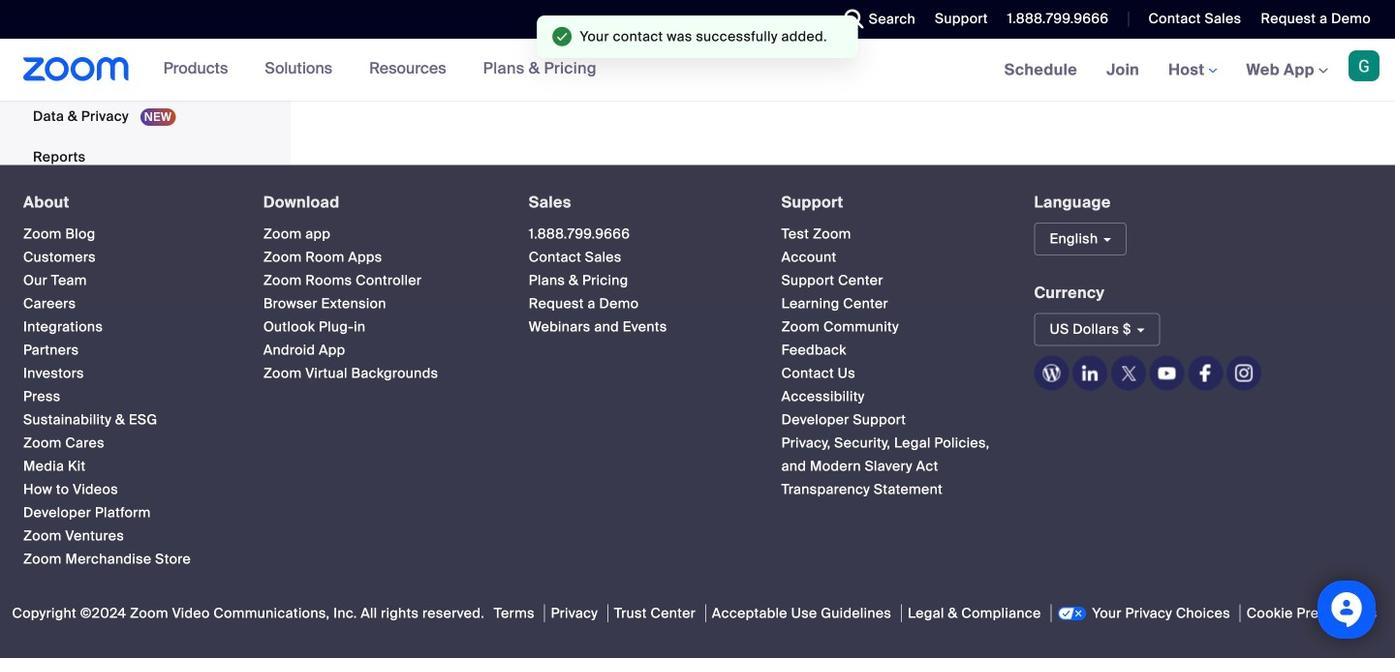 Task type: describe. For each thing, give the bounding box(es) containing it.
product information navigation
[[149, 39, 611, 101]]

meetings navigation
[[990, 39, 1395, 102]]

profile picture image
[[1349, 50, 1380, 81]]

zoom logo image
[[23, 57, 129, 81]]

1 heading from the left
[[23, 194, 228, 211]]



Task type: locate. For each thing, give the bounding box(es) containing it.
2 heading from the left
[[263, 194, 494, 211]]

heading
[[23, 194, 228, 211], [263, 194, 494, 211], [529, 194, 747, 211], [782, 194, 999, 211]]

success image
[[552, 27, 572, 47]]

main content main content
[[291, 0, 1395, 165]]

banner
[[0, 39, 1395, 102]]

3 heading from the left
[[529, 194, 747, 211]]

4 heading from the left
[[782, 194, 999, 211]]

personal menu menu
[[0, 0, 285, 179]]



Task type: vqa. For each thing, say whether or not it's contained in the screenshot.
APPLICATION inside Recording element
no



